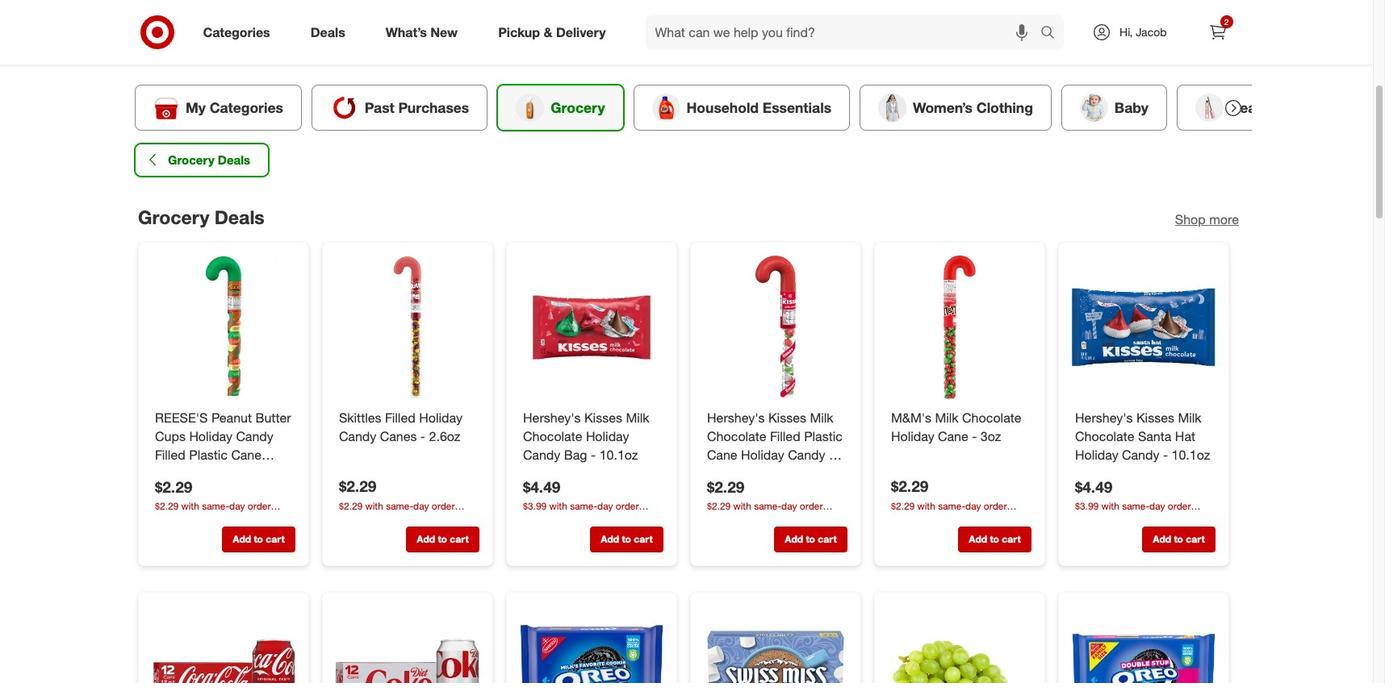 Task type: vqa. For each thing, say whether or not it's contained in the screenshot.


Task type: locate. For each thing, give the bounding box(es) containing it.
1 milk from the left
[[626, 410, 649, 426]]

search button
[[1033, 15, 1072, 53]]

filled inside reese's peanut butter cups holiday candy filled plastic cane miniatures - 2.17oz $2.29 $2.29 with same-day order services
[[155, 447, 185, 463]]

1 order from the left
[[431, 500, 455, 512]]

2 $3.99 from the left
[[1075, 500, 1099, 513]]

services inside reese's peanut butter cups holiday candy filled plastic cane miniatures - 2.17oz $2.29 $2.29 with same-day order services
[[155, 514, 191, 526]]

hershey's kisses milk chocolate holiday candy bag - 10.1oz image
[[520, 256, 663, 399], [520, 256, 663, 399]]

2 horizontal spatial filled
[[770, 428, 800, 444]]

1 horizontal spatial $2.29 $2.29 with same-day order services
[[891, 477, 1007, 526]]

0 horizontal spatial plastic
[[189, 447, 227, 463]]

my
[[185, 99, 205, 116]]

add for m&m's milk chocolate holiday cane - 3oz
[[969, 534, 987, 546]]

0 horizontal spatial kisses
[[584, 410, 622, 426]]

filled inside skittles filled holiday candy canes - 2.6oz
[[385, 410, 415, 426]]

add to cart for hershey's kisses milk chocolate santa hat holiday candy - 10.1oz
[[1153, 534, 1205, 546]]

chocolate up bag
[[523, 428, 582, 444]]

hershey's for hershey's kisses milk chocolate holiday candy bag - 10.1oz
[[523, 410, 580, 426]]

$2.29 $2.29 with same-day order services down m&m's milk chocolate holiday cane - 3oz
[[891, 477, 1007, 526]]

hershey's kisses milk chocolate santa hat holiday candy - 10.1oz image
[[1072, 256, 1215, 399], [1072, 256, 1215, 399]]

4 add from the left
[[785, 534, 803, 546]]

$2.29 with same-day order services button for skittles filled holiday candy canes - 2.6oz
[[339, 499, 479, 526]]

you may also like
[[680, 31, 779, 48]]

day down canes
[[413, 500, 429, 512]]

same- for skittles filled holiday candy canes - 2.6oz
[[386, 500, 413, 512]]

cane up the 2.88oz
[[707, 447, 737, 463]]

6 add to cart from the left
[[1153, 534, 1205, 546]]

1 vertical spatial categories
[[209, 99, 283, 116]]

oreo double stuf chocolate sandwich cookies image
[[1072, 606, 1215, 684], [1072, 606, 1215, 684]]

hershey's for hershey's kisses milk chocolate santa hat holiday candy - 10.1oz
[[1075, 410, 1133, 426]]

categories right my
[[209, 99, 283, 116]]

same- down canes
[[386, 500, 413, 512]]

4 same- from the left
[[570, 500, 597, 513]]

5 same- from the left
[[754, 500, 781, 513]]

day down the 2.17oz
[[229, 500, 245, 513]]

search
[[1033, 25, 1072, 42]]

3 milk from the left
[[935, 410, 958, 426]]

milk for hershey's kisses milk chocolate filled plastic cane holiday candy - 2.88oz $2.29 $2.29 with same-day order services
[[810, 410, 833, 426]]

order down hershey's kisses milk chocolate filled plastic cane holiday candy - 2.88oz link
[[800, 500, 823, 513]]

to
[[253, 534, 263, 546], [437, 534, 447, 546], [622, 534, 631, 546], [806, 534, 815, 546], [990, 534, 999, 546], [1174, 534, 1183, 546]]

2 add to cart button from the left
[[406, 527, 479, 553]]

0 vertical spatial plastic
[[804, 428, 842, 444]]

5 to from the left
[[990, 534, 999, 546]]

0 vertical spatial grocery
[[550, 99, 605, 116]]

2 to from the left
[[437, 534, 447, 546]]

3 kisses from the left
[[1136, 410, 1174, 426]]

4 to from the left
[[806, 534, 815, 546]]

grocery down top
[[550, 99, 605, 116]]

chocolate inside hershey's kisses milk chocolate filled plastic cane holiday candy - 2.88oz $2.29 $2.29 with same-day order services
[[707, 428, 766, 444]]

with inside reese's peanut butter cups holiday candy filled plastic cane miniatures - 2.17oz $2.29 $2.29 with same-day order services
[[181, 500, 199, 513]]

add to cart button for m&m's milk chocolate holiday cane - 3oz
[[958, 527, 1031, 553]]

coca-cola - 12pk/12 fl oz cans image
[[151, 606, 295, 684], [151, 606, 295, 684]]

3 to from the left
[[622, 534, 631, 546]]

1 horizontal spatial 10.1oz
[[1171, 447, 1210, 463]]

hat
[[1175, 428, 1195, 444]]

cart for hershey's kisses milk chocolate filled plastic cane holiday candy - 2.88oz
[[818, 534, 837, 546]]

order down hat
[[1168, 500, 1191, 513]]

1 $3.99 with same-day order services button from the left
[[523, 500, 663, 526]]

$2.29 with same-day order services button
[[339, 499, 479, 526], [891, 499, 1031, 526], [155, 500, 295, 526], [707, 500, 847, 526]]

4 add to cart from the left
[[785, 534, 837, 546]]

$3.99
[[523, 500, 546, 513], [1075, 500, 1099, 513]]

day inside hershey's kisses milk chocolate filled plastic cane holiday candy - 2.88oz $2.29 $2.29 with same-day order services
[[781, 500, 797, 513]]

order for hershey's kisses milk chocolate holiday candy bag - 10.1oz
[[615, 500, 639, 513]]

order down 3oz
[[984, 500, 1007, 512]]

0 horizontal spatial $3.99
[[523, 500, 546, 513]]

grocery deals down my categories button
[[168, 152, 250, 168]]

order inside hershey's kisses milk chocolate filled plastic cane holiday candy - 2.88oz $2.29 $2.29 with same-day order services
[[800, 500, 823, 513]]

1 add to cart from the left
[[232, 534, 284, 546]]

day down 3oz
[[965, 500, 981, 512]]

0 horizontal spatial $4.49 $3.99 with same-day order services
[[523, 477, 639, 526]]

$4.49 $3.99 with same-day order services down hershey's kisses milk chocolate santa hat holiday candy - 10.1oz link
[[1075, 477, 1191, 526]]

add to cart button for reese's peanut butter cups holiday candy filled plastic cane miniatures - 2.17oz
[[222, 527, 295, 553]]

1 same- from the left
[[386, 500, 413, 512]]

1 hershey's from the left
[[523, 410, 580, 426]]

order down hershey's kisses milk chocolate holiday candy bag - 10.1oz link
[[615, 500, 639, 513]]

day down santa
[[1149, 500, 1165, 513]]

2 add from the left
[[416, 534, 435, 546]]

4 milk from the left
[[1178, 410, 1201, 426]]

milk inside the hershey's kisses milk chocolate holiday candy bag - 10.1oz
[[626, 410, 649, 426]]

m&m's milk chocolate holiday cane - 3oz link
[[891, 409, 1028, 446]]

grocery inside "button"
[[550, 99, 605, 116]]

6 with from the left
[[1101, 500, 1119, 513]]

$4.49 $3.99 with same-day order services for -
[[523, 477, 639, 526]]

4 $2.29 with same-day order services button from the left
[[707, 500, 847, 526]]

3 cart from the left
[[634, 534, 652, 546]]

2 hershey's from the left
[[707, 410, 765, 426]]

1 horizontal spatial $4.49 $3.99 with same-day order services
[[1075, 477, 1191, 526]]

0 vertical spatial categories
[[203, 24, 270, 40]]

household
[[686, 99, 758, 116]]

chocolate for hershey's kisses milk chocolate filled plastic cane holiday candy - 2.88oz $2.29 $2.29 with same-day order services
[[707, 428, 766, 444]]

reese's
[[155, 410, 207, 426]]

milk inside hershey's kisses milk chocolate filled plastic cane holiday candy - 2.88oz $2.29 $2.29 with same-day order services
[[810, 410, 833, 426]]

2 vertical spatial filled
[[155, 447, 185, 463]]

delivery
[[556, 24, 606, 40]]

chocolate left santa
[[1075, 428, 1134, 444]]

2 cart from the left
[[449, 534, 468, 546]]

1 10.1oz from the left
[[599, 447, 638, 463]]

reese's peanut butter cups holiday candy filled plastic cane miniatures - 2.17oz $2.29 $2.29 with same-day order services
[[155, 410, 291, 526]]

kisses inside hershey's kisses milk chocolate filled plastic cane holiday candy - 2.88oz $2.29 $2.29 with same-day order services
[[768, 410, 806, 426]]

3 same- from the left
[[202, 500, 229, 513]]

deals left "what's"
[[311, 24, 345, 40]]

cane up the 2.17oz
[[231, 447, 261, 463]]

4 day from the left
[[597, 500, 613, 513]]

milk inside hershey's kisses milk chocolate santa hat holiday candy - 10.1oz
[[1178, 410, 1201, 426]]

kisses
[[584, 410, 622, 426], [768, 410, 806, 426], [1136, 410, 1174, 426]]

2 horizontal spatial cane
[[938, 428, 968, 444]]

chocolate inside hershey's kisses milk chocolate santa hat holiday candy - 10.1oz
[[1075, 428, 1134, 444]]

1 horizontal spatial hershey's
[[707, 410, 765, 426]]

chocolate inside the hershey's kisses milk chocolate holiday candy bag - 10.1oz
[[523, 428, 582, 444]]

$4.49 down the hershey's kisses milk chocolate holiday candy bag - 10.1oz at the bottom left of the page
[[523, 477, 560, 496]]

1 day from the left
[[413, 500, 429, 512]]

0 horizontal spatial cane
[[231, 447, 261, 463]]

cane left 3oz
[[938, 428, 968, 444]]

day down hershey's kisses milk chocolate filled plastic cane holiday candy - 2.88oz link
[[781, 500, 797, 513]]

holiday inside reese's peanut butter cups holiday candy filled plastic cane miniatures - 2.17oz $2.29 $2.29 with same-day order services
[[189, 428, 232, 444]]

holiday
[[419, 410, 462, 426], [189, 428, 232, 444], [586, 428, 629, 444], [891, 428, 934, 444], [741, 447, 784, 463], [1075, 447, 1118, 463]]

1 vertical spatial plastic
[[189, 447, 227, 463]]

2 10.1oz from the left
[[1171, 447, 1210, 463]]

2 same- from the left
[[938, 500, 965, 512]]

1 $2.29 $2.29 with same-day order services from the left
[[339, 477, 455, 526]]

3oz
[[980, 428, 1001, 444]]

kisses for holiday
[[584, 410, 622, 426]]

with
[[365, 500, 383, 512], [917, 500, 935, 512], [181, 500, 199, 513], [549, 500, 567, 513], [733, 500, 751, 513], [1101, 500, 1119, 513]]

2 $4.49 $3.99 with same-day order services from the left
[[1075, 477, 1191, 526]]

reese's peanut butter cups holiday candy filled plastic cane miniatures - 2.17oz link
[[155, 409, 292, 481]]

hershey's kisses milk chocolate santa hat holiday candy - 10.1oz link
[[1075, 409, 1212, 464]]

hershey's kisses milk chocolate filled plastic cane holiday candy - 2.88oz image
[[704, 256, 847, 399], [704, 256, 847, 399]]

5 day from the left
[[781, 500, 797, 513]]

cane
[[938, 428, 968, 444], [231, 447, 261, 463], [707, 447, 737, 463]]

shop more button
[[1175, 211, 1239, 229]]

0 horizontal spatial $3.99 with same-day order services button
[[523, 500, 663, 526]]

candy inside reese's peanut butter cups holiday candy filled plastic cane miniatures - 2.17oz $2.29 $2.29 with same-day order services
[[236, 428, 273, 444]]

deals down my categories
[[217, 152, 250, 168]]

1 with from the left
[[365, 500, 383, 512]]

2 $4.49 from the left
[[1075, 477, 1112, 496]]

hershey's inside the hershey's kisses milk chocolate holiday candy bag - 10.1oz
[[523, 410, 580, 426]]

1 $4.49 from the left
[[523, 477, 560, 496]]

$4.49 for hershey's kisses milk chocolate santa hat holiday candy - 10.1oz
[[1075, 477, 1112, 496]]

services
[[339, 514, 375, 526], [891, 514, 927, 526], [155, 514, 191, 526], [523, 514, 559, 526], [707, 514, 743, 526], [1075, 514, 1111, 526]]

2 kisses from the left
[[768, 410, 806, 426]]

canes
[[380, 428, 417, 444]]

10.1oz
[[599, 447, 638, 463], [1171, 447, 1210, 463]]

10.1oz right bag
[[599, 447, 638, 463]]

milk for hershey's kisses milk chocolate holiday candy bag - 10.1oz
[[626, 410, 649, 426]]

4 add to cart button from the left
[[774, 527, 847, 553]]

grocery deals
[[168, 152, 250, 168], [138, 206, 264, 228]]

baby
[[1114, 99, 1148, 116]]

1 horizontal spatial kisses
[[768, 410, 806, 426]]

add for reese's peanut butter cups holiday candy filled plastic cane miniatures - 2.17oz
[[232, 534, 251, 546]]

$3.99 with same-day order services button down hershey's kisses milk chocolate santa hat holiday candy - 10.1oz link
[[1075, 500, 1215, 526]]

4 order from the left
[[615, 500, 639, 513]]

5 add from the left
[[969, 534, 987, 546]]

5 with from the left
[[733, 500, 751, 513]]

$2.29 with same-day order services button for m&m's milk chocolate holiday cane - 3oz
[[891, 499, 1031, 526]]

hershey's
[[523, 410, 580, 426], [707, 410, 765, 426], [1075, 410, 1133, 426]]

same- inside reese's peanut butter cups holiday candy filled plastic cane miniatures - 2.17oz $2.29 $2.29 with same-day order services
[[202, 500, 229, 513]]

0 horizontal spatial $2.29 $2.29 with same-day order services
[[339, 477, 455, 526]]

services for m&m's milk chocolate holiday cane - 3oz
[[891, 514, 927, 526]]

$3.99 for hershey's kisses milk chocolate santa hat holiday candy - 10.1oz
[[1075, 500, 1099, 513]]

0 horizontal spatial filled
[[155, 447, 185, 463]]

2 vertical spatial deals
[[214, 206, 264, 228]]

women's clothing button
[[859, 85, 1051, 131]]

add to cart for hershey's kisses milk chocolate filled plastic cane holiday candy - 2.88oz
[[785, 534, 837, 546]]

5 add to cart button from the left
[[958, 527, 1031, 553]]

$4.49 down hershey's kisses milk chocolate santa hat holiday candy - 10.1oz
[[1075, 477, 1112, 496]]

2 link
[[1200, 15, 1236, 50]]

0 vertical spatial deals
[[311, 24, 345, 40]]

cart for hershey's kisses milk chocolate holiday candy bag - 10.1oz
[[634, 534, 652, 546]]

$4.49 for hershey's kisses milk chocolate holiday candy bag - 10.1oz
[[523, 477, 560, 496]]

past
[[364, 99, 394, 116]]

reese's peanut butter cups holiday candy filled plastic cane miniatures - 2.17oz image
[[151, 256, 295, 399], [151, 256, 295, 399]]

2 horizontal spatial kisses
[[1136, 410, 1174, 426]]

3 add to cart from the left
[[600, 534, 652, 546]]

1 horizontal spatial $3.99 with same-day order services button
[[1075, 500, 1215, 526]]

10.1oz down hat
[[1171, 447, 1210, 463]]

day for m&m's milk chocolate holiday cane - 3oz
[[965, 500, 981, 512]]

same- down hershey's kisses milk chocolate santa hat holiday candy - 10.1oz link
[[1122, 500, 1149, 513]]

to for hershey's kisses milk chocolate santa hat holiday candy - 10.1oz
[[1174, 534, 1183, 546]]

you may also like link
[[670, 24, 788, 58]]

what's
[[386, 24, 427, 40]]

santa
[[1138, 428, 1171, 444]]

extra large green seedless grapes - 1.5lb bag image
[[888, 606, 1031, 684], [888, 606, 1031, 684]]

add
[[232, 534, 251, 546], [416, 534, 435, 546], [600, 534, 619, 546], [785, 534, 803, 546], [969, 534, 987, 546], [1153, 534, 1171, 546]]

2 milk from the left
[[810, 410, 833, 426]]

1 $2.29 with same-day order services button from the left
[[339, 499, 479, 526]]

5 cart from the left
[[1002, 534, 1021, 546]]

order
[[431, 500, 455, 512], [984, 500, 1007, 512], [247, 500, 270, 513], [615, 500, 639, 513], [800, 500, 823, 513], [1168, 500, 1191, 513]]

3 order from the left
[[247, 500, 270, 513]]

cups
[[155, 428, 185, 444]]

- inside hershey's kisses milk chocolate filled plastic cane holiday candy - 2.88oz $2.29 $2.29 with same-day order services
[[829, 447, 834, 463]]

candy
[[236, 428, 273, 444], [339, 428, 376, 444], [523, 447, 560, 463], [788, 447, 825, 463], [1122, 447, 1159, 463]]

add for skittles filled holiday candy canes - 2.6oz
[[416, 534, 435, 546]]

cane inside reese's peanut butter cups holiday candy filled plastic cane miniatures - 2.17oz $2.29 $2.29 with same-day order services
[[231, 447, 261, 463]]

oreo chocolate sandwich cookies image
[[520, 606, 663, 684], [520, 606, 663, 684]]

order down the 2.17oz
[[247, 500, 270, 513]]

2 day from the left
[[965, 500, 981, 512]]

6 day from the left
[[1149, 500, 1165, 513]]

3 add to cart button from the left
[[590, 527, 663, 553]]

1 cart from the left
[[265, 534, 284, 546]]

1 kisses from the left
[[584, 410, 622, 426]]

2 add to cart from the left
[[416, 534, 468, 546]]

pickup & delivery link
[[485, 15, 626, 50]]

kisses inside the hershey's kisses milk chocolate holiday candy bag - 10.1oz
[[584, 410, 622, 426]]

categories up my categories
[[203, 24, 270, 40]]

milk
[[626, 410, 649, 426], [810, 410, 833, 426], [935, 410, 958, 426], [1178, 410, 1201, 426]]

1 to from the left
[[253, 534, 263, 546]]

day down hershey's kisses milk chocolate holiday candy bag - 10.1oz link
[[597, 500, 613, 513]]

$4.49 $3.99 with same-day order services
[[523, 477, 639, 526], [1075, 477, 1191, 526]]

0 horizontal spatial hershey's
[[523, 410, 580, 426]]

same- down m&m's milk chocolate holiday cane - 3oz link
[[938, 500, 965, 512]]

women's clothing
[[913, 99, 1033, 116]]

to for reese's peanut butter cups holiday candy filled plastic cane miniatures - 2.17oz
[[253, 534, 263, 546]]

same-
[[386, 500, 413, 512], [938, 500, 965, 512], [202, 500, 229, 513], [570, 500, 597, 513], [754, 500, 781, 513], [1122, 500, 1149, 513]]

4 cart from the left
[[818, 534, 837, 546]]

with for hershey's kisses milk chocolate santa hat holiday candy - 10.1oz
[[1101, 500, 1119, 513]]

2
[[1224, 17, 1229, 27]]

deals
[[311, 24, 345, 40], [217, 152, 250, 168], [214, 206, 264, 228]]

1 horizontal spatial cane
[[707, 447, 737, 463]]

6 add to cart button from the left
[[1142, 527, 1215, 553]]

add for hershey's kisses milk chocolate holiday candy bag - 10.1oz
[[600, 534, 619, 546]]

0 horizontal spatial 10.1oz
[[599, 447, 638, 463]]

$2.29 with same-day order services button for reese's peanut butter cups holiday candy filled plastic cane miniatures - 2.17oz
[[155, 500, 295, 526]]

grocery down grocery deals button
[[138, 206, 209, 228]]

$3.99 with same-day order services button down bag
[[523, 500, 663, 526]]

1 vertical spatial deals
[[217, 152, 250, 168]]

day for skittles filled holiday candy canes - 2.6oz
[[413, 500, 429, 512]]

2 $3.99 with same-day order services button from the left
[[1075, 500, 1215, 526]]

2 $2.29 with same-day order services button from the left
[[891, 499, 1031, 526]]

butter
[[255, 410, 291, 426]]

grocery
[[550, 99, 605, 116], [168, 152, 214, 168], [138, 206, 209, 228]]

day
[[413, 500, 429, 512], [965, 500, 981, 512], [229, 500, 245, 513], [597, 500, 613, 513], [781, 500, 797, 513], [1149, 500, 1165, 513]]

2 with from the left
[[917, 500, 935, 512]]

3 $2.29 with same-day order services button from the left
[[155, 500, 295, 526]]

hershey's inside hershey's kisses milk chocolate santa hat holiday candy - 10.1oz
[[1075, 410, 1133, 426]]

m&m's milk chocolate holiday cane - 3oz image
[[888, 256, 1031, 399], [888, 256, 1031, 399]]

also
[[732, 31, 756, 48]]

order for m&m's milk chocolate holiday cane - 3oz
[[984, 500, 1007, 512]]

-
[[420, 428, 425, 444], [972, 428, 977, 444], [591, 447, 596, 463], [829, 447, 834, 463], [1163, 447, 1168, 463], [218, 465, 223, 481]]

kisses inside hershey's kisses milk chocolate santa hat holiday candy - 10.1oz
[[1136, 410, 1174, 426]]

deals inside button
[[217, 152, 250, 168]]

beauty
[[1230, 99, 1277, 116]]

same- down miniatures
[[202, 500, 229, 513]]

chocolate
[[962, 410, 1021, 426], [523, 428, 582, 444], [707, 428, 766, 444], [1075, 428, 1134, 444]]

to for hershey's kisses milk chocolate filled plastic cane holiday candy - 2.88oz
[[806, 534, 815, 546]]

2 horizontal spatial hershey's
[[1075, 410, 1133, 426]]

to for m&m's milk chocolate holiday cane - 3oz
[[990, 534, 999, 546]]

jacob
[[1136, 25, 1167, 39]]

order down 2.6oz
[[431, 500, 455, 512]]

1 vertical spatial grocery
[[168, 152, 214, 168]]

$4.49 $3.99 with same-day order services down bag
[[523, 477, 639, 526]]

deals down grocery deals button
[[214, 206, 264, 228]]

3 hershey's from the left
[[1075, 410, 1133, 426]]

1 horizontal spatial $4.49
[[1075, 477, 1112, 496]]

6 cart from the left
[[1186, 534, 1205, 546]]

my categories button
[[134, 85, 301, 131]]

6 same- from the left
[[1122, 500, 1149, 513]]

6 add from the left
[[1153, 534, 1171, 546]]

1 horizontal spatial $3.99
[[1075, 500, 1099, 513]]

milk inside m&m's milk chocolate holiday cane - 3oz
[[935, 410, 958, 426]]

1 add to cart button from the left
[[222, 527, 295, 553]]

plastic
[[804, 428, 842, 444], [189, 447, 227, 463]]

5 order from the left
[[800, 500, 823, 513]]

6 order from the left
[[1168, 500, 1191, 513]]

1 vertical spatial grocery deals
[[138, 206, 264, 228]]

1 $4.49 $3.99 with same-day order services from the left
[[523, 477, 639, 526]]

add to cart
[[232, 534, 284, 546], [416, 534, 468, 546], [600, 534, 652, 546], [785, 534, 837, 546], [969, 534, 1021, 546], [1153, 534, 1205, 546]]

3 add from the left
[[600, 534, 619, 546]]

hershey's inside hershey's kisses milk chocolate filled plastic cane holiday candy - 2.88oz $2.29 $2.29 with same-day order services
[[707, 410, 765, 426]]

- inside skittles filled holiday candy canes - 2.6oz
[[420, 428, 425, 444]]

hershey's for hershey's kisses milk chocolate filled plastic cane holiday candy - 2.88oz $2.29 $2.29 with same-day order services
[[707, 410, 765, 426]]

0 vertical spatial filled
[[385, 410, 415, 426]]

grocery down my
[[168, 152, 214, 168]]

1 vertical spatial filled
[[770, 428, 800, 444]]

skittles filled holiday candy canes - 2.6oz image
[[335, 256, 479, 399], [335, 256, 479, 399]]

filled
[[385, 410, 415, 426], [770, 428, 800, 444], [155, 447, 185, 463]]

grocery deals inside grocery deals button
[[168, 152, 250, 168]]

6 to from the left
[[1174, 534, 1183, 546]]

grocery button
[[497, 85, 623, 131]]

categories
[[203, 24, 270, 40], [209, 99, 283, 116]]

with for skittles filled holiday candy canes - 2.6oz
[[365, 500, 383, 512]]

2 $2.29 $2.29 with same-day order services from the left
[[891, 477, 1007, 526]]

add to cart button for hershey's kisses milk chocolate santa hat holiday candy - 10.1oz
[[1142, 527, 1215, 553]]

1 horizontal spatial filled
[[385, 410, 415, 426]]

grocery deals button
[[134, 144, 269, 177]]

5 add to cart from the left
[[969, 534, 1021, 546]]

chocolate up the 2.88oz
[[707, 428, 766, 444]]

same- down bag
[[570, 500, 597, 513]]

diet coke - 12pk/12 fl oz cans image
[[335, 606, 479, 684], [335, 606, 479, 684]]

grocery deals down grocery deals button
[[138, 206, 264, 228]]

holiday inside hershey's kisses milk chocolate santa hat holiday candy - 10.1oz
[[1075, 447, 1118, 463]]

$3.99 with same-day order services button
[[523, 500, 663, 526], [1075, 500, 1215, 526]]

bag
[[564, 447, 587, 463]]

0 horizontal spatial $4.49
[[523, 477, 560, 496]]

$2.29 $2.29 with same-day order services down canes
[[339, 477, 455, 526]]

2 order from the left
[[984, 500, 1007, 512]]

0 vertical spatial grocery deals
[[168, 152, 250, 168]]

chocolate up 3oz
[[962, 410, 1021, 426]]

3 day from the left
[[229, 500, 245, 513]]

$3.99 with same-day order services button for -
[[523, 500, 663, 526]]

3 with from the left
[[181, 500, 199, 513]]

1 horizontal spatial plastic
[[804, 428, 842, 444]]

holiday inside skittles filled holiday candy canes - 2.6oz
[[419, 410, 462, 426]]

same- down hershey's kisses milk chocolate filled plastic cane holiday candy - 2.88oz link
[[754, 500, 781, 513]]

miniatures
[[155, 465, 215, 481]]

sellers
[[620, 31, 660, 48]]

1 $3.99 from the left
[[523, 500, 546, 513]]

same- inside hershey's kisses milk chocolate filled plastic cane holiday candy - 2.88oz $2.29 $2.29 with same-day order services
[[754, 500, 781, 513]]

more
[[1209, 211, 1239, 227]]

4 with from the left
[[549, 500, 567, 513]]

1 add from the left
[[232, 534, 251, 546]]

candy inside the hershey's kisses milk chocolate holiday candy bag - 10.1oz
[[523, 447, 560, 463]]

chocolate for hershey's kisses milk chocolate santa hat holiday candy - 10.1oz
[[1075, 428, 1134, 444]]

swiss miss marshmallow hot cocoa mix - 8ct image
[[704, 606, 847, 684], [704, 606, 847, 684]]



Task type: describe. For each thing, give the bounding box(es) containing it.
hershey's kisses milk chocolate santa hat holiday candy - 10.1oz
[[1075, 410, 1210, 463]]

day for hershey's kisses milk chocolate holiday candy bag - 10.1oz
[[597, 500, 613, 513]]

candy inside hershey's kisses milk chocolate santa hat holiday candy - 10.1oz
[[1122, 447, 1159, 463]]

add for hershey's kisses milk chocolate filled plastic cane holiday candy - 2.88oz
[[785, 534, 803, 546]]

- inside reese's peanut butter cups holiday candy filled plastic cane miniatures - 2.17oz $2.29 $2.29 with same-day order services
[[218, 465, 223, 481]]

- inside hershey's kisses milk chocolate santa hat holiday candy - 10.1oz
[[1163, 447, 1168, 463]]

chocolate for hershey's kisses milk chocolate holiday candy bag - 10.1oz
[[523, 428, 582, 444]]

2.88oz
[[707, 465, 745, 481]]

order for hershey's kisses milk chocolate santa hat holiday candy - 10.1oz
[[1168, 500, 1191, 513]]

peanut
[[211, 410, 252, 426]]

services for skittles filled holiday candy canes - 2.6oz
[[339, 514, 375, 526]]

add for hershey's kisses milk chocolate santa hat holiday candy - 10.1oz
[[1153, 534, 1171, 546]]

you
[[680, 31, 701, 48]]

skittles
[[339, 410, 381, 426]]

skittles filled holiday candy canes - 2.6oz
[[339, 410, 462, 444]]

order inside reese's peanut butter cups holiday candy filled plastic cane miniatures - 2.17oz $2.29 $2.29 with same-day order services
[[247, 500, 270, 513]]

- inside m&m's milk chocolate holiday cane - 3oz
[[972, 428, 977, 444]]

2.6oz
[[429, 428, 460, 444]]

grocery inside button
[[168, 152, 214, 168]]

beauty button
[[1177, 85, 1296, 131]]

m&m's milk chocolate holiday cane - 3oz
[[891, 410, 1021, 444]]

shop more
[[1175, 211, 1239, 227]]

with for m&m's milk chocolate holiday cane - 3oz
[[917, 500, 935, 512]]

$2.29 $2.29 with same-day order services for cane
[[891, 477, 1007, 526]]

holiday inside hershey's kisses milk chocolate filled plastic cane holiday candy - 2.88oz $2.29 $2.29 with same-day order services
[[741, 447, 784, 463]]

day inside reese's peanut butter cups holiday candy filled plastic cane miniatures - 2.17oz $2.29 $2.29 with same-day order services
[[229, 500, 245, 513]]

shop
[[1175, 211, 1206, 227]]

categories inside 'link'
[[203, 24, 270, 40]]

with inside hershey's kisses milk chocolate filled plastic cane holiday candy - 2.88oz $2.29 $2.29 with same-day order services
[[733, 500, 751, 513]]

hi,
[[1120, 25, 1133, 39]]

holiday inside the hershey's kisses milk chocolate holiday candy bag - 10.1oz
[[586, 428, 629, 444]]

same- for hershey's kisses milk chocolate santa hat holiday candy - 10.1oz
[[1122, 500, 1149, 513]]

hi, jacob
[[1120, 25, 1167, 39]]

services for hershey's kisses milk chocolate santa hat holiday candy - 10.1oz
[[1075, 514, 1111, 526]]

- inside the hershey's kisses milk chocolate holiday candy bag - 10.1oz
[[591, 447, 596, 463]]

plastic inside reese's peanut butter cups holiday candy filled plastic cane miniatures - 2.17oz $2.29 $2.29 with same-day order services
[[189, 447, 227, 463]]

candy inside skittles filled holiday candy canes - 2.6oz
[[339, 428, 376, 444]]

2 vertical spatial grocery
[[138, 206, 209, 228]]

same- for hershey's kisses milk chocolate holiday candy bag - 10.1oz
[[570, 500, 597, 513]]

services inside hershey's kisses milk chocolate filled plastic cane holiday candy - 2.88oz $2.29 $2.29 with same-day order services
[[707, 514, 743, 526]]

cane inside hershey's kisses milk chocolate filled plastic cane holiday candy - 2.88oz $2.29 $2.29 with same-day order services
[[707, 447, 737, 463]]

to for skittles filled holiday candy canes - 2.6oz
[[437, 534, 447, 546]]

candy inside hershey's kisses milk chocolate filled plastic cane holiday candy - 2.88oz $2.29 $2.29 with same-day order services
[[788, 447, 825, 463]]

add to cart button for hershey's kisses milk chocolate holiday candy bag - 10.1oz
[[590, 527, 663, 553]]

hershey's kisses milk chocolate holiday candy bag - 10.1oz
[[523, 410, 649, 463]]

$2.29 with same-day order services button for hershey's kisses milk chocolate filled plastic cane holiday candy - 2.88oz
[[707, 500, 847, 526]]

add to cart button for skittles filled holiday candy canes - 2.6oz
[[406, 527, 479, 553]]

add to cart for skittles filled holiday candy canes - 2.6oz
[[416, 534, 468, 546]]

categories link
[[189, 15, 290, 50]]

day for hershey's kisses milk chocolate santa hat holiday candy - 10.1oz
[[1149, 500, 1165, 513]]

cart for reese's peanut butter cups holiday candy filled plastic cane miniatures - 2.17oz
[[265, 534, 284, 546]]

add to cart button for hershey's kisses milk chocolate filled plastic cane holiday candy - 2.88oz
[[774, 527, 847, 553]]

purchases
[[398, 99, 469, 116]]

past purchases
[[364, 99, 469, 116]]

clothing
[[976, 99, 1033, 116]]

new
[[431, 24, 458, 40]]

household essentials
[[686, 99, 831, 116]]

categories inside button
[[209, 99, 283, 116]]

m&m's
[[891, 410, 931, 426]]

10.1oz inside hershey's kisses milk chocolate santa hat holiday candy - 10.1oz
[[1171, 447, 1210, 463]]

hershey's kisses milk chocolate holiday candy bag - 10.1oz link
[[523, 409, 660, 464]]

$4.49 $3.99 with same-day order services for candy
[[1075, 477, 1191, 526]]

add to cart for hershey's kisses milk chocolate holiday candy bag - 10.1oz
[[600, 534, 652, 546]]

women's
[[913, 99, 972, 116]]

like
[[760, 31, 779, 48]]

2.17oz
[[227, 465, 265, 481]]

past purchases button
[[311, 85, 487, 131]]

cart for m&m's milk chocolate holiday cane - 3oz
[[1002, 534, 1021, 546]]

filled inside hershey's kisses milk chocolate filled plastic cane holiday candy - 2.88oz $2.29 $2.29 with same-day order services
[[770, 428, 800, 444]]

cart for hershey's kisses milk chocolate santa hat holiday candy - 10.1oz
[[1186, 534, 1205, 546]]

$2.29 $2.29 with same-day order services for canes
[[339, 477, 455, 526]]

plastic inside hershey's kisses milk chocolate filled plastic cane holiday candy - 2.88oz $2.29 $2.29 with same-day order services
[[804, 428, 842, 444]]

pickup
[[498, 24, 540, 40]]

baby button
[[1061, 85, 1167, 131]]

kisses for filled
[[768, 410, 806, 426]]

top sellers link
[[585, 24, 670, 58]]

skittles filled holiday candy canes - 2.6oz link
[[339, 409, 476, 446]]

top
[[595, 31, 616, 48]]

kisses for santa
[[1136, 410, 1174, 426]]

cane inside m&m's milk chocolate holiday cane - 3oz
[[938, 428, 968, 444]]

hershey's kisses milk chocolate filled plastic cane holiday candy - 2.88oz link
[[707, 409, 844, 481]]

deals inside 'link'
[[311, 24, 345, 40]]

services for hershey's kisses milk chocolate holiday candy bag - 10.1oz
[[523, 514, 559, 526]]

add to cart for m&m's milk chocolate holiday cane - 3oz
[[969, 534, 1021, 546]]

holiday inside m&m's milk chocolate holiday cane - 3oz
[[891, 428, 934, 444]]

to for hershey's kisses milk chocolate holiday candy bag - 10.1oz
[[622, 534, 631, 546]]

&
[[544, 24, 553, 40]]

milk for hershey's kisses milk chocolate santa hat holiday candy - 10.1oz
[[1178, 410, 1201, 426]]

cart for skittles filled holiday candy canes - 2.6oz
[[449, 534, 468, 546]]

pickup & delivery
[[498, 24, 606, 40]]

essentials
[[762, 99, 831, 116]]

$3.99 with same-day order services button for candy
[[1075, 500, 1215, 526]]

same- for m&m's milk chocolate holiday cane - 3oz
[[938, 500, 965, 512]]

chocolate inside m&m's milk chocolate holiday cane - 3oz
[[962, 410, 1021, 426]]

top sellers
[[595, 31, 660, 48]]

$3.99 for hershey's kisses milk chocolate holiday candy bag - 10.1oz
[[523, 500, 546, 513]]

may
[[704, 31, 729, 48]]

order for skittles filled holiday candy canes - 2.6oz
[[431, 500, 455, 512]]

what's new
[[386, 24, 458, 40]]

my categories
[[185, 99, 283, 116]]

what's new link
[[372, 15, 478, 50]]

hershey's kisses milk chocolate filled plastic cane holiday candy - 2.88oz $2.29 $2.29 with same-day order services
[[707, 410, 842, 526]]

add to cart for reese's peanut butter cups holiday candy filled plastic cane miniatures - 2.17oz
[[232, 534, 284, 546]]

deals link
[[297, 15, 366, 50]]

with for hershey's kisses milk chocolate holiday candy bag - 10.1oz
[[549, 500, 567, 513]]

household essentials button
[[633, 85, 850, 131]]

10.1oz inside the hershey's kisses milk chocolate holiday candy bag - 10.1oz
[[599, 447, 638, 463]]

What can we help you find? suggestions appear below search field
[[645, 15, 1045, 50]]



